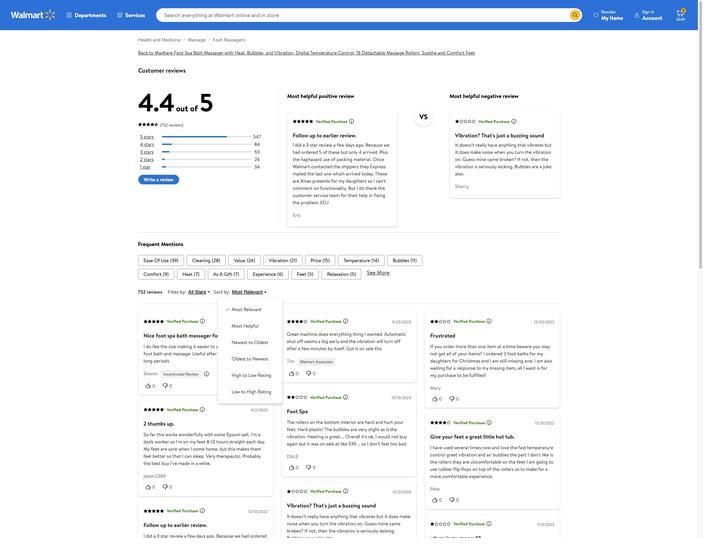 Task type: describe. For each thing, give the bounding box(es) containing it.
and right the soothe
[[438, 49, 446, 56]]

departments button
[[61, 7, 112, 23]]

review right negative
[[503, 92, 519, 100]]

list item containing ease of use
[[138, 255, 184, 266]]

2 horizontal spatial rollers
[[501, 466, 514, 473]]

it inside i do like the size making it easier to use and prepare for the foot bath and massage. useful after being on your feet for long periods.
[[193, 343, 196, 350]]

0 vertical spatial bath
[[177, 332, 188, 339]]

1 vertical spatial this
[[228, 446, 236, 453]]

2 horizontal spatial am
[[537, 357, 544, 364]]

0 horizontal spatial 5
[[140, 133, 143, 140]]

stars for 4 stars
[[144, 141, 154, 148]]

do inside i do like the size making it easier to use and prepare for the foot bath and massage. useful after being on your feet for long periods.
[[146, 343, 151, 350]]

the inside so far this works wonderfully with some epsom salt. i'm a dock worker so i'm on my feet 8-12 hours straight each day. my feet are sore when i come home, but this makes them feel better so that i can sleep. very therapeutic. probably the best buy i've made in a while.
[[144, 460, 151, 467]]

i right one.
[[535, 357, 536, 364]]

on inside i do like the size making it easier to use and prepare for the foot bath and massage. useful after being on your feet for long periods.
[[231, 350, 236, 357]]

not, inside the vibration? that's just a buzzing sound it doesn't really have anything that vibrates but it does make noise when you turn the vibration on. guess mine came broken? if not, then the vibration is seriously lacking. bubbles are a joke also.
[[522, 156, 530, 163]]

salt.
[[242, 431, 250, 438]]

you inside it doesn't really have anything that vibrates but it does make noise when you turn the vibration on. guess mine came broken? if not, then the vibration is seriously lacking. bubbles are a joke also.
[[311, 520, 319, 527]]

2 thumbs up.
[[144, 420, 175, 428]]

when inside the vibration? that's just a buzzing sound it doesn't really have anything that vibrates but it does make noise when you turn the vibration on. guess mine came broken? if not, then the vibration is seriously lacking. bubbles are a joke also.
[[495, 149, 506, 156]]

frequent mentions
[[138, 240, 184, 248]]

mentions
[[161, 240, 184, 248]]

0 vertical spatial comfort
[[447, 49, 465, 56]]

list item containing comfort
[[138, 269, 174, 280]]

rating for high to low rating
[[258, 372, 272, 379]]

customer reviews
[[138, 66, 186, 75]]

your inside if you order more than one item at a time beware you may not get all of your items!! i ordered 3 foot baths for my daughters for christmas and i am still missing one.  i am also waiting for a response to my missing item, all i want is for my purchase to be fulfilled!
[[458, 350, 468, 357]]

presents
[[313, 178, 330, 185]]

part
[[519, 452, 527, 458]]

ease of use (39)
[[144, 257, 179, 264]]

after inside great machine does everything thing i wanted. automatic shut off seems a big early and the vibration will turn off after a few minutes by itself. got it on sale tho
[[287, 345, 297, 352]]

purchase for 11/8/2023
[[182, 319, 198, 324]]

soothe
[[422, 49, 437, 56]]

0 vertical spatial this
[[157, 431, 164, 438]]

are inside so far this works wonderfully with some epsom salt. i'm a dock worker so i'm on my feet 8-12 hours straight each day. my feet are sore when i come home, but this makes them feel better so that i can sleep. very therapeutic. probably the best buy i've made in a while.
[[161, 446, 167, 453]]

1 vertical spatial walmart
[[300, 359, 315, 365]]

have inside the vibration? that's just a buzzing sound it doesn't really have anything that vibrates but it does make noise when you turn the vibration on. guess mine came broken? if not, then the vibration is seriously lacking. bubbles are a joke also.
[[488, 142, 498, 149]]

feet.
[[287, 426, 297, 433]]

1 vertical spatial massage
[[387, 49, 405, 56]]

so up sore
[[170, 439, 175, 445]]

verified purchase information image for 11/9/2023
[[487, 521, 492, 527]]

verified purchase for 9/23/2023
[[310, 319, 342, 324]]

0 horizontal spatial oldest
[[232, 355, 246, 362]]

is inside i have used several times now and love the fast temperature control great vibration and air bubbles the part i don't like is the rollers  they are uncomfortable on the feet i am going to use rubber flip flops on top of the rollers  so to make for a more comfortable experience.
[[551, 452, 554, 458]]

purchase for 9/2/2023
[[182, 407, 198, 413]]

1 (7) from the left
[[194, 271, 200, 278]]

verified purchase for 11/8/2023
[[167, 319, 198, 324]]

0 horizontal spatial high
[[232, 372, 242, 379]]

list item containing relaxation
[[322, 269, 362, 280]]

on down love
[[503, 459, 508, 466]]

vibration inside i have used several times now and love the fast temperature control great vibration and air bubbles the part i don't like is the rollers  they are uncomfortable on the feet i am going to use rubber flip flops on top of the rollers  so to make for a more comfortable experience.
[[459, 452, 477, 458]]

0 horizontal spatial 4
[[140, 141, 143, 148]]

probably
[[243, 453, 261, 460]]

feet up several on the bottom right
[[455, 433, 464, 441]]

that inside the vibration? that's just a buzzing sound it doesn't really have anything that vibrates but it does make noise when you turn the vibration on. guess mine came broken? if not, then the vibration is seriously lacking. bubbles are a joke also.
[[518, 142, 527, 149]]

noise inside it doesn't really have anything that vibrates but it does make noise when you turn the vibration on. guess mine came broken? if not, then the vibration is seriously lacking. bubbles are a joke also.
[[287, 520, 298, 527]]

use
[[161, 257, 169, 264]]

cleaning (28)
[[192, 257, 220, 264]]

for down the also
[[542, 365, 548, 372]]

it inside the vibration? that's just a buzzing sound it doesn't really have anything that vibrates but it does make noise when you turn the vibration on. guess mine came broken? if not, then the vibration is seriously lacking. bubbles are a joke also.
[[456, 149, 458, 156]]

tub.
[[506, 433, 515, 441]]

walmart inside follow up to earlier review. i did a 3 star review a few days ago. because we had ordered 5 of these but only 4 arrived. plus the haphazard use of packing material. once walmart contacted the shippers they express mailed the last one which arrived today.  these are xmas presents for my daughters so i can't comment on functionality.  but i do thank the customer service team for their help in fixing the problem.  edj
[[293, 163, 310, 170]]

i right ok.
[[376, 433, 377, 440]]

verified purchase information image for give your feet  a great little  hot tub.
[[487, 420, 492, 425]]

0 horizontal spatial i'm
[[176, 439, 182, 445]]

control
[[431, 452, 446, 458]]

broken? inside the vibration? that's just a buzzing sound it doesn't really have anything that vibrates but it does make noise when you turn the vibration on. guess mine came broken? if not, then the vibration is seriously lacking. bubbles are a joke also.
[[500, 156, 517, 163]]

heat,
[[235, 49, 246, 56]]

sound for vibration? that's just a buzzing sound
[[362, 502, 376, 509]]

beware
[[517, 343, 532, 350]]

like inside the rollers on the bottom interior are hard and hurt your feet. hard plastic! the bubbles are very slight as is the vibration.  heating is great…. overall it's ok. i would not buy again but it was on sale  at like $39- , so i don't feel too bad.
[[341, 441, 348, 447]]

1 horizontal spatial all
[[518, 365, 523, 372]]

price
[[311, 257, 321, 264]]

on inside follow up to earlier review. i did a 3 star review a few days ago. because we had ordered 5 of these but only 4 arrived. plus the haphazard use of packing material. once walmart contacted the shippers they express mailed the last one which arrived today.  these are xmas presents for my daughters so i can't comment on functionality.  but i do thank the customer service team for their help in fixing the problem.  edj
[[314, 185, 319, 192]]

0 vertical spatial low
[[249, 372, 257, 379]]

i up control
[[431, 444, 432, 451]]

foot inside i do like the size making it easier to use and prepare for the foot bath and massage. useful after being on your feet for long periods.
[[144, 350, 153, 357]]

10/13/2023
[[392, 395, 411, 401]]

option group containing most relevant
[[224, 303, 277, 398]]

like inside i do like the size making it easier to use and prepare for the foot bath and massage. useful after being on your feet for long periods.
[[153, 343, 160, 350]]

1 vertical spatial star
[[143, 164, 151, 171]]

0 vertical spatial 5
[[200, 85, 213, 119]]

1 horizontal spatial newest
[[253, 355, 268, 362]]

0 horizontal spatial spa
[[185, 49, 192, 56]]

12/10/2022
[[248, 509, 268, 514]]

make inside the vibration? that's just a buzzing sound it doesn't really have anything that vibrates but it does make noise when you turn the vibration on. guess mine came broken? if not, then the vibration is seriously lacking. bubbles are a joke also.
[[471, 149, 482, 156]]

(752 reviews)
[[160, 122, 184, 128]]

massage link
[[188, 36, 206, 43]]

one.
[[525, 357, 534, 364]]

most relevant button
[[230, 289, 271, 295]]

on right was in the bottom left of the page
[[320, 441, 325, 447]]

0 vertical spatial massage
[[188, 36, 206, 43]]

review right the positive
[[339, 92, 355, 100]]

earlier for follow up to earlier review.
[[174, 521, 189, 529]]

stars for 2 stars
[[144, 156, 154, 163]]

seriously inside it doesn't really have anything that vibrates but it does make noise when you turn the vibration on. guess mine came broken? if not, then the vibration is seriously lacking. bubbles are a joke also.
[[361, 527, 379, 534]]

sharon
[[144, 370, 158, 377]]

progress bar for 547
[[162, 136, 252, 137]]

ordered inside if you order more than one item at a time beware you may not get all of your items!! i ordered 3 foot baths for my daughters for christmas and i am still missing one.  i am also waiting for a response to my missing item, all i want is for my purchase to be fulfilled!
[[487, 350, 503, 357]]

i have used several times now and love the fast temperature control great vibration and air bubbles the part i don't like is the rollers  they are uncomfortable on the feet i am going to use rubber flip flops on top of the rollers  so to make for a more comfortable experience.
[[431, 444, 554, 480]]

comfortable
[[443, 473, 468, 480]]

see more button
[[367, 269, 390, 276]]

vibration? for vibration? that's just a buzzing sound
[[287, 502, 312, 509]]

up for follow up to earlier review.
[[160, 521, 167, 529]]

relaxation (5)
[[327, 271, 356, 278]]

cleaning
[[192, 257, 211, 264]]

are inside the vibration? that's just a buzzing sound it doesn't really have anything that vibrates but it does make noise when you turn the vibration on. guess mine came broken? if not, then the vibration is seriously lacking. bubbles are a joke also.
[[532, 163, 539, 170]]

make inside it doesn't really have anything that vibrates but it does make noise when you turn the vibration on. guess mine came broken? if not, then the vibration is seriously lacking. bubbles are a joke also.
[[400, 513, 411, 520]]

tho
[[375, 345, 382, 352]]

customer
[[138, 66, 164, 75]]

so inside i have used several times now and love the fast temperature control great vibration and air bubbles the part i don't like is the rollers  they are uncomfortable on the feet i am going to use rubber flip flops on top of the rollers  so to make for a more comfortable experience.
[[515, 466, 520, 473]]

vibrates inside the vibration? that's just a buzzing sound it doesn't really have anything that vibrates but it does make noise when you turn the vibration on. guess mine came broken? if not, then the vibration is seriously lacking. bubbles are a joke also.
[[528, 142, 544, 149]]

i left can
[[182, 453, 184, 460]]

wonderfully
[[179, 431, 203, 438]]

reviews)
[[169, 122, 184, 128]]

1 vertical spatial missing
[[490, 365, 505, 372]]

can't
[[376, 178, 386, 185]]

review right write
[[160, 176, 174, 183]]

752
[[138, 289, 146, 295]]

that's for vibration? that's just a buzzing sound
[[313, 502, 327, 509]]

4.4 out of 5
[[138, 85, 213, 119]]

more inside i have used several times now and love the fast temperature control great vibration and air bubbles the part i don't like is the rollers  they are uncomfortable on the feet i am going to use rubber flip flops on top of the rollers  so to make for a more comfortable experience.
[[431, 473, 442, 480]]

1 horizontal spatial feet
[[466, 49, 476, 56]]

negative
[[482, 92, 502, 100]]

not inside the rollers on the bottom interior are hard and hurt your feet. hard plastic! the bubbles are very slight as is the vibration.  heating is great…. overall it's ok. i would not buy again but it was on sale  at like $39- , so i don't feel too bad.
[[392, 433, 399, 440]]

for right prepare
[[250, 343, 256, 350]]

they inside i have used several times now and love the fast temperature control great vibration and air bubbles the part i don't like is the rollers  they are uncomfortable on the feet i am going to use rubber flip flops on top of the rollers  so to make for a more comfortable experience.
[[453, 459, 462, 466]]

back to maxkare foot spa bath massager with heat, bubbles, and vibration, digital temperature control, 16 detachable massage rollers, soothe and comfort feet link
[[138, 49, 476, 56]]

(11)
[[411, 257, 417, 264]]

don't inside i have used several times now and love the fast temperature control great vibration and air bubbles the part i don't like is the rollers  they are uncomfortable on the feet i am going to use rubber flip flops on top of the rollers  so to make for a more comfortable experience.
[[531, 452, 541, 458]]

bubbles inside i have used several times now and love the fast temperature control great vibration and air bubbles the part i don't like is the rollers  they are uncomfortable on the feet i am going to use rubber flip flops on top of the rollers  so to make for a more comfortable experience.
[[493, 452, 509, 458]]

newest to oldest
[[232, 339, 268, 346]]

Most Relevant radio
[[225, 306, 231, 312]]

it inside great machine does everything thing i wanted. automatic shut off seems a big early and the vibration will turn off after a few minutes by itself. got it on sale tho
[[356, 345, 359, 352]]

massage.
[[173, 350, 191, 357]]

a
[[220, 271, 223, 278]]

nice
[[144, 332, 155, 339]]

1 horizontal spatial the
[[325, 426, 332, 433]]

0 vertical spatial oldest
[[254, 339, 268, 346]]

rubber
[[439, 466, 453, 473]]

0 vertical spatial the
[[287, 419, 295, 426]]

0 vertical spatial great
[[470, 433, 482, 441]]

follow up to earlier review. i did a 3 star review a few days ago. because we had ordered 5 of these but only 4 arrived. plus the haphazard use of packing material. once walmart contacted the shippers they express mailed the last one which arrived today.  these are xmas presents for my daughters so i can't comment on functionality.  but i do thank the customer service team for their help in fixing the problem.  edj
[[293, 132, 390, 206]]

for up response
[[452, 357, 459, 364]]

day.
[[257, 439, 265, 445]]

does inside great machine does everything thing i wanted. automatic shut off seems a big early and the vibration will turn off after a few minutes by itself. got it on sale tho
[[319, 331, 329, 338]]

for left their
[[341, 192, 347, 199]]

write a review link
[[138, 175, 180, 185]]

verified purchase for 9/2/2023
[[167, 407, 198, 413]]

1 horizontal spatial rollers
[[439, 459, 452, 466]]

very
[[206, 453, 215, 460]]

0 $0.00
[[677, 8, 686, 22]]

if inside it doesn't really have anything that vibrates but it does make noise when you turn the vibration on. guess mine came broken? if not, then the vibration is seriously lacking. bubbles are a joke also.
[[305, 527, 308, 534]]

and left air
[[479, 452, 486, 458]]

11/9/2023
[[538, 522, 555, 527]]

out
[[176, 103, 188, 114]]

just for vibration? that's just a buzzing sound it doesn't really have anything that vibrates but it does make noise when you turn the vibration on. guess mine came broken? if not, then the vibration is seriously lacking. bubbles are a joke also.
[[497, 132, 506, 139]]

control,
[[338, 49, 356, 56]]

up for follow up to earlier review. i did a 3 star review a few days ago. because we had ordered 5 of these but only 4 arrived. plus the haphazard use of packing material. once walmart contacted the shippers they express mailed the last one which arrived today.  these are xmas presents for my daughters so i can't comment on functionality.  but i do thank the customer service team for their help in fixing the problem.  edj
[[310, 132, 316, 139]]

feet up better
[[151, 446, 160, 453]]

noise inside the vibration? that's just a buzzing sound it doesn't really have anything that vibrates but it does make noise when you turn the vibration on. guess mine came broken? if not, then the vibration is seriously lacking. bubbles are a joke also.
[[483, 149, 494, 156]]

1 horizontal spatial foot
[[156, 332, 166, 339]]

relevant inside option group
[[244, 306, 262, 313]]

health
[[138, 36, 152, 43]]

all stars button
[[186, 289, 214, 295]]

purchase for 11/12/2023
[[326, 489, 342, 494]]

0 inside 0 $0.00
[[683, 8, 685, 13]]

the rollers on the bottom interior are hard and hurt your feet. hard plastic! the bubbles are very slight as is the vibration.  heating is great…. overall it's ok. i would not buy again but it was on sale  at like $39- , so i don't feel too bad.
[[287, 419, 407, 447]]

response
[[457, 365, 476, 372]]

vibration,
[[275, 49, 295, 56]]

list item containing value
[[229, 255, 261, 266]]

0 vertical spatial temperature
[[311, 49, 337, 56]]

on inside so far this works wonderfully with some epsom salt. i'm a dock worker so i'm on my feet 8-12 hours straight each day. my feet are sore when i come home, but this makes them feel better so that i can sleep. very therapeutic. probably the best buy i've made in a while.
[[183, 439, 189, 445]]

love
[[501, 444, 510, 451]]

on left top
[[473, 466, 478, 473]]

each
[[246, 439, 256, 445]]

items!!
[[469, 350, 483, 357]]

feel inside the rollers on the bottom interior are hard and hurt your feet. hard plastic! the bubbles are very slight as is the vibration.  heating is great…. overall it's ok. i would not buy again but it was on sale  at like $39- , so i don't feel too bad.
[[382, 441, 390, 447]]

my up fulfilled!
[[483, 365, 489, 372]]

i left want
[[524, 365, 525, 372]]

better
[[153, 453, 166, 460]]

of inside 4.4 out of 5
[[190, 103, 198, 114]]

and up being
[[224, 343, 232, 350]]

verified for 11/8/2023
[[167, 319, 181, 324]]

0 vertical spatial missing
[[509, 357, 524, 364]]

time
[[507, 343, 516, 350]]

get
[[439, 350, 446, 357]]

vibration.
[[287, 433, 306, 440]]

1 horizontal spatial high
[[247, 388, 257, 395]]

i left "did"
[[293, 142, 294, 149]]

mine inside the vibration? that's just a buzzing sound it doesn't really have anything that vibrates but it does make noise when you turn the vibration on. guess mine came broken? if not, then the vibration is seriously lacking. bubbles are a joke also.
[[477, 156, 487, 163]]

in inside follow up to earlier review. i did a 3 star review a few days ago. because we had ordered 5 of these but only 4 arrived. plus the haphazard use of packing material. once walmart contacted the shippers they express mailed the last one which arrived today.  these are xmas presents for my daughters so i can't comment on functionality.  but i do thank the customer service team for their help in fixing the problem.  edj
[[369, 192, 373, 199]]

most helpful positive review
[[288, 92, 355, 100]]

it doesn't really have anything that vibrates but it does make noise when you turn the vibration on. guess mine came broken? if not, then the vibration is seriously lacking. bubbles are a joke also.
[[287, 513, 411, 538]]

use inside i do like the size making it easier to use and prepare for the foot bath and massage. useful after being on your feet for long periods.
[[216, 343, 223, 350]]

my inside so far this works wonderfully with some epsom salt. i'm a dock worker so i'm on my feet 8-12 hours straight each day. my feet are sore when i come home, but this makes them feel better so that i can sleep. very therapeutic. probably the best buy i've made in a while.
[[144, 446, 150, 453]]

your up the used
[[443, 433, 453, 441]]

and left love
[[493, 444, 500, 451]]

helpful
[[244, 323, 259, 329]]

foot inside if you order more than one item at a time beware you may not get all of your items!! i ordered 3 foot baths for my daughters for christmas and i am still missing one.  i am also waiting for a response to my missing item, all i want is for my purchase to be fulfilled!
[[508, 350, 517, 357]]

verified for 11/9/2023
[[454, 521, 468, 527]]

services button
[[112, 7, 151, 23]]

not inside if you order more than one item at a time beware you may not get all of your items!! i ordered 3 foot baths for my daughters for christmas and i am still missing one.  i am also waiting for a response to my missing item, all i want is for my purchase to be fulfilled!
[[431, 350, 438, 357]]

0 horizontal spatial 3
[[140, 149, 143, 155]]

bottom
[[325, 419, 340, 426]]

of left the these on the top of the page
[[323, 149, 328, 156]]

broken? inside it doesn't really have anything that vibrates but it does make noise when you turn the vibration on. guess mine came broken? if not, then the vibration is seriously lacking. bubbles are a joke also.
[[287, 527, 304, 534]]

1 horizontal spatial spa
[[299, 408, 308, 415]]

sore
[[168, 446, 177, 453]]

my inside reorder my items
[[602, 14, 609, 21]]

did
[[295, 142, 302, 149]]

24
[[255, 156, 260, 163]]

all stars
[[188, 289, 206, 295]]

mine inside it doesn't really have anything that vibrates but it does make noise when you turn the vibration on. guess mine came broken? if not, then the vibration is seriously lacking. bubbles are a joke also.
[[378, 520, 389, 527]]

items
[[610, 14, 624, 21]]

(14)
[[372, 257, 379, 264]]

verified purchase for 11/9/2023
[[454, 521, 485, 527]]

progress bar for 63
[[162, 151, 252, 153]]

are inside i have used several times now and love the fast temperature control great vibration and air bubbles the part i don't like is the rollers  they are uncomfortable on the feet i am going to use rubber flip flops on top of the rollers  so to make for a more comfortable experience.
[[463, 459, 470, 466]]

doesn't inside the vibration? that's just a buzzing sound it doesn't really have anything that vibrates but it does make noise when you turn the vibration on. guess mine came broken? if not, then the vibration is seriously lacking. bubbles are a joke also.
[[460, 142, 475, 149]]

was
[[311, 441, 319, 447]]

the inside great machine does everything thing i wanted. automatic shut off seems a big early and the vibration will turn off after a few minutes by itself. got it on sale tho
[[349, 338, 356, 345]]

value
[[234, 257, 246, 264]]

home,
[[206, 446, 219, 453]]

list item containing as a gift
[[208, 269, 245, 280]]

but inside the vibration? that's just a buzzing sound it doesn't really have anything that vibrates but it does make noise when you turn the vibration on. guess mine came broken? if not, then the vibration is seriously lacking. bubbles are a joke also.
[[545, 142, 552, 149]]

long
[[144, 357, 153, 364]]

progress bar for 34
[[162, 166, 252, 168]]

relevant inside popup button
[[244, 289, 263, 295]]

guess inside the vibration? that's just a buzzing sound it doesn't really have anything that vibrates but it does make noise when you turn the vibration on. guess mine came broken? if not, then the vibration is seriously lacking. bubbles are a joke also.
[[463, 156, 475, 163]]

but inside the rollers on the bottom interior are hard and hurt your feet. hard plastic! the bubbles are very slight as is the vibration.  heating is great…. overall it's ok. i would not buy again but it was on sale  at like $39- , so i don't feel too bad.
[[299, 441, 306, 447]]

feet inside "list item"
[[297, 271, 307, 278]]

not, inside it doesn't really have anything that vibrates but it does make noise when you turn the vibration on. guess mine came broken? if not, then the vibration is seriously lacking. bubbles are a joke also.
[[309, 527, 317, 534]]

but inside follow up to earlier review. i did a 3 star review a few days ago. because we had ordered 5 of these but only 4 arrived. plus the haphazard use of packing material. once walmart contacted the shippers they express mailed the last one which arrived today.  these are xmas presents for my daughters so i can't comment on functionality.  but i do thank the customer service team for their help in fixing the problem.  edj
[[341, 149, 348, 156]]

joke inside it doesn't really have anything that vibrates but it does make noise when you turn the vibration on. guess mine came broken? if not, then the vibration is seriously lacking. bubbles are a joke also.
[[316, 535, 324, 538]]

incentivized review information image
[[204, 371, 209, 377]]

joke inside the vibration? that's just a buzzing sound it doesn't really have anything that vibrates but it does make noise when you turn the vibration on. guess mine came broken? if not, then the vibration is seriously lacking. bubbles are a joke also.
[[544, 163, 552, 170]]

3 inside if you order more than one item at a time beware you may not get all of your items!! i ordered 3 foot baths for my daughters for christmas and i am still missing one.  i am also waiting for a response to my missing item, all i want is for my purchase to be fulfilled!
[[504, 350, 507, 357]]

1
[[140, 164, 142, 171]]

0 horizontal spatial newest
[[232, 339, 248, 346]]

verified purchase information image for 12/10/2022
[[200, 508, 205, 514]]

verified purchase for 12/10/2022
[[167, 508, 198, 514]]

i right but
[[357, 185, 358, 192]]

(5) for relaxation (5)
[[351, 271, 356, 278]]

0 horizontal spatial low
[[232, 388, 240, 395]]

my inside follow up to earlier review. i did a 3 star review a few days ago. because we had ordered 5 of these but only 4 arrived. plus the haphazard use of packing material. once walmart contacted the shippers they express mailed the last one which arrived today.  these are xmas presents for my daughters so i can't comment on functionality.  but i do thank the customer service team for their help in fixing the problem.  edj
[[339, 178, 345, 185]]

$39-
[[349, 441, 358, 447]]

and down size
[[164, 350, 172, 357]]

sort
[[214, 289, 223, 295]]

and right the bubbles,
[[266, 49, 273, 56]]

sound for vibration? that's just a buzzing sound it doesn't really have anything that vibrates but it does make noise when you turn the vibration on. guess mine came broken? if not, then the vibration is seriously lacking. bubbles are a joke also.
[[530, 132, 545, 139]]

sale inside the rollers on the bottom interior are hard and hurt your feet. hard plastic! the bubbles are very slight as is the vibration.  heating is great…. overall it's ok. i would not buy again but it was on sale  at like $39- , so i don't feel too bad.
[[326, 441, 334, 447]]

are inside follow up to earlier review. i did a 3 star review a few days ago. because we had ordered 5 of these but only 4 arrived. plus the haphazard use of packing material. once walmart contacted the shippers they express mailed the last one which arrived today.  these are xmas presents for my daughters so i can't comment on functionality.  but i do thank the customer service team for their help in fixing the problem.  edj
[[293, 178, 300, 185]]

great
[[287, 331, 299, 338]]

reorder my items
[[602, 9, 624, 21]]

have inside i have used several times now and love the fast temperature control great vibration and air bubbles the part i don't like is the rollers  they are uncomfortable on the feet i am going to use rubber flip flops on top of the rollers  so to make for a more comfortable experience.
[[433, 444, 443, 451]]

vibration? for vibration? that's just a buzzing sound it doesn't really have anything that vibrates but it does make noise when you turn the vibration on. guess mine came broken? if not, then the vibration is seriously lacking. bubbles are a joke also.
[[456, 132, 481, 139]]

and right health
[[153, 36, 161, 43]]

i right part
[[528, 452, 530, 458]]

sleep.
[[193, 453, 205, 460]]

comfort inside "list item"
[[144, 271, 162, 278]]

i inside i do like the size making it easier to use and prepare for the foot bath and massage. useful after being on your feet for long periods.
[[144, 343, 145, 350]]

it inside it doesn't really have anything that vibrates but it does make noise when you turn the vibration on. guess mine came broken? if not, then the vibration is seriously lacking. bubbles are a joke also.
[[287, 513, 290, 520]]

bubbles,
[[247, 49, 265, 56]]

for inside i have used several times now and love the fast temperature control great vibration and air bubbles the part i don't like is the rollers  they are uncomfortable on the feet i am going to use rubber flip flops on top of the rollers  so to make for a more comfortable experience.
[[539, 466, 545, 473]]

2 vertical spatial foot
[[287, 408, 298, 415]]

Search search field
[[156, 8, 583, 22]]

0 vertical spatial with
[[225, 49, 234, 56]]

also. inside the vibration? that's just a buzzing sound it doesn't really have anything that vibrates but it does make noise when you turn the vibration on. guess mine came broken? if not, then the vibration is seriously lacking. bubbles are a joke also.
[[456, 170, 465, 177]]

1 vertical spatial foot
[[174, 49, 184, 56]]

progress bar for 24
[[162, 159, 252, 160]]

mary
[[431, 385, 441, 391]]

maxkare
[[155, 49, 173, 56]]



Task type: locate. For each thing, give the bounding box(es) containing it.
value (24)
[[234, 257, 255, 264]]

also. down vibration? that's just a buzzing sound
[[325, 535, 334, 538]]

they inside follow up to earlier review. i did a 3 star review a few days ago. because we had ordered 5 of these but only 4 arrived. plus the haphazard use of packing material. once walmart contacted the shippers they express mailed the last one which arrived today.  these are xmas presents for my daughters so i can't comment on functionality.  but i do thank the customer service team for their help in fixing the problem.  edj
[[360, 163, 369, 170]]

i'm up sore
[[176, 439, 182, 445]]

your right hurt
[[394, 419, 404, 426]]

0 horizontal spatial make
[[400, 513, 411, 520]]

9/23/2023
[[393, 319, 411, 325]]

1 horizontal spatial vibrates
[[528, 142, 544, 149]]

few left days at the top of page
[[337, 142, 345, 149]]

material.
[[354, 156, 372, 163]]

i down part
[[527, 459, 528, 466]]

feel inside so far this works wonderfully with some epsom salt. i'm a dock worker so i'm on my feet 8-12 hours straight each day. my feet are sore when i come home, but this makes them feel better so that i can sleep. very therapeutic. probably the best buy i've made in a while.
[[144, 453, 152, 460]]

vibration? that's just a buzzing sound it doesn't really have anything that vibrates but it does make noise when you turn the vibration on. guess mine came broken? if not, then the vibration is seriously lacking. bubbles are a joke also.
[[456, 132, 552, 177]]

great down the used
[[447, 452, 458, 458]]

being
[[218, 350, 230, 357]]

2 progress bar from the top
[[162, 144, 252, 145]]

account
[[643, 14, 663, 21]]

2 for 2 thumbs up.
[[144, 420, 147, 428]]

sound inside the vibration? that's just a buzzing sound it doesn't really have anything that vibrates but it does make noise when you turn the vibration on. guess mine came broken? if not, then the vibration is seriously lacking. bubbles are a joke also.
[[530, 132, 545, 139]]

all right 'get'
[[447, 350, 452, 357]]

0 horizontal spatial 2
[[140, 156, 143, 163]]

0 horizontal spatial have
[[320, 513, 329, 520]]

feet
[[466, 49, 476, 56], [297, 271, 307, 278]]

search icon image
[[573, 12, 579, 18]]

your up christmas
[[458, 350, 468, 357]]

sale inside great machine does everything thing i wanted. automatic shut off seems a big early and the vibration will turn off after a few minutes by itself. got it on sale tho
[[366, 345, 374, 352]]

oldest down prepare
[[232, 355, 246, 362]]

0 vertical spatial do
[[359, 185, 365, 192]]

ordered inside follow up to earlier review. i did a 3 star review a few days ago. because we had ordered 5 of these but only 4 arrived. plus the haphazard use of packing material. once walmart contacted the shippers they express mailed the last one which arrived today.  these are xmas presents for my daughters so i can't comment on functionality.  but i do thank the customer service team for their help in fixing the problem.  edj
[[302, 149, 318, 156]]

0 horizontal spatial doesn't
[[291, 513, 306, 520]]

most inside popup button
[[232, 289, 243, 295]]

my left items
[[602, 14, 609, 21]]

4 progress bar from the top
[[162, 159, 252, 160]]

off
[[297, 338, 303, 345], [395, 338, 401, 345]]

2 rating from the top
[[258, 388, 272, 395]]

use
[[323, 156, 330, 163], [216, 343, 223, 350], [431, 466, 438, 473]]

buy inside so far this works wonderfully with some epsom salt. i'm a dock worker so i'm on my feet 8-12 hours straight each day. my feet are sore when i come home, but this makes them feel better so that i can sleep. very therapeutic. probably the best buy i've made in a while.
[[162, 460, 169, 467]]

1 vertical spatial rollers
[[439, 459, 452, 466]]

3 inside follow up to earlier review. i did a 3 star review a few days ago. because we had ordered 5 of these but only 4 arrived. plus the haphazard use of packing material. once walmart contacted the shippers they express mailed the last one which arrived today.  these are xmas presents for my daughters so i can't comment on functionality.  but i do thank the customer service team for their help in fixing the problem.  edj
[[306, 142, 309, 149]]

0 vertical spatial relevant
[[244, 289, 263, 295]]

0 horizontal spatial by:
[[180, 289, 186, 295]]

rating for low to high rating
[[258, 388, 272, 395]]

by: for filter by:
[[180, 289, 186, 295]]

my down dock in the bottom of the page
[[144, 446, 150, 453]]

vibrates inside it doesn't really have anything that vibrates but it does make noise when you turn the vibration on. guess mine came broken? if not, then the vibration is seriously lacking. bubbles are a joke also.
[[359, 513, 376, 520]]

by
[[328, 345, 333, 352]]

1 vertical spatial feel
[[144, 453, 152, 460]]

off down automatic
[[395, 338, 401, 345]]

eric
[[293, 212, 301, 219]]

just for vibration? that's just a buzzing sound
[[329, 502, 337, 509]]

3 progress bar from the top
[[162, 151, 252, 153]]

0 horizontal spatial really
[[308, 513, 319, 520]]

use up 'contacted'
[[323, 156, 330, 163]]

overall
[[345, 433, 361, 440]]

1 horizontal spatial just
[[497, 132, 506, 139]]

for up "purchase"
[[447, 365, 453, 372]]

list item containing bubbles
[[388, 255, 423, 266]]

foot
[[213, 36, 223, 43], [174, 49, 184, 56], [287, 408, 298, 415]]

2 horizontal spatial use
[[431, 466, 438, 473]]

1 vertical spatial reviews
[[147, 289, 163, 295]]

list item containing price
[[305, 255, 336, 266]]

reviews for customer reviews
[[166, 66, 186, 75]]

bubbles inside the vibration? that's just a buzzing sound it doesn't really have anything that vibrates but it does make noise when you turn the vibration on. guess mine came broken? if not, then the vibration is seriously lacking. bubbles are a joke also.
[[515, 163, 531, 170]]

verified purchase information image for 11/8/2023
[[200, 319, 205, 324]]

verified for 12/10/2022
[[167, 508, 181, 514]]

verified purchase information image for 2 thumbs up.
[[200, 407, 205, 412]]

purchase for 11/9/2023
[[469, 521, 485, 527]]

of down the these on the top of the page
[[331, 156, 336, 163]]

verified purchase information image for foot spa
[[343, 394, 349, 400]]

verified purchase for 10/13/2023
[[310, 395, 342, 400]]

bubbles inside "list item"
[[393, 257, 409, 264]]

rollers up hard
[[296, 419, 309, 426]]

2 vertical spatial like
[[542, 452, 549, 458]]

so inside the rollers on the bottom interior are hard and hurt your feet. hard plastic! the bubbles are very slight as is the vibration.  heating is great…. overall it's ok. i would not buy again but it was on sale  at like $39- , so i don't feel too bad.
[[362, 441, 366, 447]]

thank
[[366, 185, 377, 192]]

of inside if you order more than one item at a time beware you may not get all of your items!! i ordered 3 foot baths for my daughters for christmas and i am still missing one.  i am also waiting for a response to my missing item, all i want is for my purchase to be fulfilled!
[[453, 350, 457, 357]]

if inside the vibration? that's just a buzzing sound it doesn't really have anything that vibrates but it does make noise when you turn the vibration on. guess mine came broken? if not, then the vibration is seriously lacking. bubbles are a joke also.
[[518, 156, 521, 163]]

after inside i do like the size making it easier to use and prepare for the foot bath and massage. useful after being on your feet for long periods.
[[207, 350, 217, 357]]

verified
[[316, 119, 331, 124], [479, 119, 493, 124], [167, 319, 181, 324], [310, 319, 325, 324], [454, 319, 468, 324], [310, 395, 325, 400], [167, 407, 181, 413], [454, 420, 468, 426], [310, 489, 325, 494], [167, 508, 181, 514], [454, 521, 468, 527]]

not left 'get'
[[431, 350, 438, 357]]

0 horizontal spatial bath
[[154, 350, 163, 357]]

stars for 5 stars
[[144, 133, 154, 140]]

flip
[[454, 466, 460, 473]]

sign
[[643, 9, 651, 15]]

low up the "low to high rating"
[[249, 372, 257, 379]]

verified for 10/13/2023
[[310, 395, 325, 400]]

1 by: from the left
[[180, 289, 186, 295]]

item
[[487, 343, 497, 350]]

0 horizontal spatial foot
[[174, 49, 184, 56]]

rollers,
[[406, 49, 421, 56]]

verified purchase information image for vibration? that's just a buzzing sound
[[343, 488, 349, 494]]

like down nice
[[153, 343, 160, 350]]

feel down would
[[382, 441, 390, 447]]

off right shut on the bottom left of the page
[[297, 338, 303, 345]]

great
[[470, 433, 482, 441], [447, 452, 458, 458]]

feet down newest to oldest
[[247, 350, 256, 357]]

everything
[[330, 331, 352, 338]]

bubbles inside the rollers on the bottom interior are hard and hurt your feet. hard plastic! the bubbles are very slight as is the vibration.  heating is great…. overall it's ok. i would not buy again but it was on sale  at like $39- , so i don't feel too bad.
[[334, 426, 350, 433]]

0 horizontal spatial vibration?
[[287, 502, 312, 509]]

34
[[255, 164, 260, 171]]

rating up the "low to high rating"
[[258, 372, 272, 379]]

big
[[322, 338, 328, 345]]

1 vertical spatial just
[[329, 502, 337, 509]]

3 up 2 stars in the left top of the page
[[140, 149, 143, 155]]

seriously
[[479, 163, 497, 170], [361, 527, 379, 534]]

verified for 9/2/2023
[[167, 407, 181, 413]]

0 horizontal spatial feet
[[297, 271, 307, 278]]

earlier for follow up to earlier review. i did a 3 star review a few days ago. because we had ordered 5 of these but only 4 arrived. plus the haphazard use of packing material. once walmart contacted the shippers they express mailed the last one which arrived today.  these are xmas presents for my daughters so i can't comment on functionality.  but i do thank the customer service team for their help in fixing the problem.  edj
[[324, 132, 339, 139]]

1 horizontal spatial does
[[389, 513, 399, 520]]

0 vertical spatial guess
[[463, 156, 475, 163]]

0 horizontal spatial they
[[360, 163, 369, 170]]

buzzing inside the vibration? that's just a buzzing sound it doesn't really have anything that vibrates but it does make noise when you turn the vibration on. guess mine came broken? if not, then the vibration is seriously lacking. bubbles are a joke also.
[[511, 132, 529, 139]]

for down going at right
[[539, 466, 545, 473]]

it inside the vibration? that's just a buzzing sound it doesn't really have anything that vibrates but it does make noise when you turn the vibration on. guess mine came broken? if not, then the vibration is seriously lacking. bubbles are a joke also.
[[456, 142, 459, 149]]

daughters inside follow up to earlier review. i did a 3 star review a few days ago. because we had ordered 5 of these but only 4 arrived. plus the haphazard use of packing material. once walmart contacted the shippers they express mailed the last one which arrived today.  these are xmas presents for my daughters so i can't comment on functionality.  but i do thank the customer service team for their help in fixing the problem.  edj
[[346, 178, 367, 185]]

0 vertical spatial bubbles
[[515, 163, 531, 170]]

4 up 3 stars
[[140, 141, 143, 148]]

1 horizontal spatial am
[[529, 459, 536, 466]]

it
[[456, 142, 459, 149], [287, 513, 290, 520]]

(21)
[[290, 257, 297, 264]]

am inside i have used several times now and love the fast temperature control great vibration and air bubbles the part i don't like is the rollers  they are uncomfortable on the feet i am going to use rubber flip flops on top of the rollers  so to make for a more comfortable experience.
[[529, 459, 536, 466]]

ok.
[[369, 433, 375, 440]]

on. up the sherry
[[456, 156, 462, 163]]

0 horizontal spatial great
[[447, 452, 458, 458]]

i inside great machine does everything thing i wanted. automatic shut off seems a big early and the vibration will turn off after a few minutes by itself. got it on sale tho
[[365, 331, 366, 338]]

0 vertical spatial mine
[[477, 156, 487, 163]]

feet (5)
[[297, 271, 314, 278]]

1 horizontal spatial anything
[[499, 142, 517, 149]]

list item containing feet
[[292, 269, 319, 280]]

high down oldest to newest
[[232, 372, 242, 379]]

of right out
[[190, 103, 198, 114]]

interior
[[341, 419, 357, 426]]

1 helpful from the left
[[301, 92, 318, 100]]

0 horizontal spatial turn
[[320, 520, 329, 527]]

turn inside great machine does everything thing i wanted. automatic shut off seems a big early and the vibration will turn off after a few minutes by itself. got it on sale tho
[[385, 338, 394, 345]]

newest up "high to low rating"
[[253, 355, 268, 362]]

1 horizontal spatial also.
[[456, 170, 465, 177]]

it
[[456, 149, 458, 156], [193, 343, 196, 350], [356, 345, 359, 352], [307, 441, 310, 447], [385, 513, 388, 520]]

5 right out
[[200, 85, 213, 119]]

verified for 11/12/2023
[[310, 489, 325, 494]]

0 vertical spatial feet
[[466, 49, 476, 56]]

1 vertical spatial most relevant
[[232, 306, 262, 313]]

i left can't
[[374, 178, 375, 185]]

at inside if you order more than one item at a time beware you may not get all of your items!! i ordered 3 foot baths for my daughters for christmas and i am still missing one.  i am also waiting for a response to my missing item, all i want is for my purchase to be fulfilled!
[[498, 343, 502, 350]]

is inside if you order more than one item at a time beware you may not get all of your items!! i ordered 3 foot baths for my daughters for christmas and i am still missing one.  i am also waiting for a response to my missing item, all i want is for my purchase to be fulfilled!
[[537, 365, 541, 372]]

am left going at right
[[529, 459, 536, 466]]

on inside great machine does everything thing i wanted. automatic shut off seems a big early and the vibration will turn off after a few minutes by itself. got it on sale tho
[[360, 345, 365, 352]]

0 vertical spatial few
[[337, 142, 345, 149]]

do
[[359, 185, 365, 192], [146, 343, 151, 350]]

5
[[200, 85, 213, 119], [140, 133, 143, 140], [319, 149, 322, 156]]

0 vertical spatial all
[[447, 350, 452, 357]]

straight
[[229, 439, 245, 445]]

is inside the vibration? that's just a buzzing sound it doesn't really have anything that vibrates but it does make noise when you turn the vibration on. guess mine came broken? if not, then the vibration is seriously lacking. bubbles are a joke also.
[[475, 163, 478, 170]]

1 horizontal spatial daughters
[[431, 357, 451, 364]]

easier
[[197, 343, 210, 350]]

christmas
[[460, 357, 481, 364]]

0 vertical spatial spa
[[185, 49, 192, 56]]

use inside i have used several times now and love the fast temperature control great vibration and air bubbles the part i don't like is the rollers  they are uncomfortable on the feet i am going to use rubber flip flops on top of the rollers  so to make for a more comfortable experience.
[[431, 466, 438, 473]]

list item containing experience
[[248, 269, 289, 280]]

review. for follow up to earlier review.
[[191, 521, 207, 529]]

0 horizontal spatial after
[[207, 350, 217, 357]]

anything inside the vibration? that's just a buzzing sound it doesn't really have anything that vibrates but it does make noise when you turn the vibration on. guess mine came broken? if not, then the vibration is seriously lacking. bubbles are a joke also.
[[499, 142, 517, 149]]

item,
[[506, 365, 517, 372]]

by:
[[180, 289, 186, 295], [224, 289, 230, 295]]

1 vertical spatial broken?
[[287, 527, 304, 534]]

5 progress bar from the top
[[162, 166, 252, 168]]

most relevant down experience
[[232, 289, 263, 295]]

0 horizontal spatial buy
[[162, 460, 169, 467]]

missing down still
[[490, 365, 505, 372]]

bubbles up great….
[[334, 426, 350, 433]]

as
[[381, 426, 385, 433]]

don't down 'temperature'
[[531, 452, 541, 458]]

purchase for 10/13/2023
[[326, 395, 342, 400]]

0 horizontal spatial also.
[[325, 535, 334, 538]]

0 vertical spatial joke
[[544, 163, 552, 170]]

i right items!!
[[484, 350, 485, 357]]

automatic
[[385, 331, 406, 338]]

spa left bath
[[185, 49, 192, 56]]

2 stars
[[140, 156, 154, 163]]

1 vertical spatial lacking.
[[380, 527, 395, 534]]

list item
[[138, 255, 184, 266], [187, 255, 226, 266], [229, 255, 261, 266], [264, 255, 303, 266], [305, 255, 336, 266], [338, 255, 385, 266], [388, 255, 423, 266], [138, 269, 174, 280], [177, 269, 205, 280], [208, 269, 245, 280], [248, 269, 289, 280], [292, 269, 319, 280], [322, 269, 362, 280]]

bath inside i do like the size making it easier to use and prepare for the foot bath and massage. useful after being on your feet for long periods.
[[154, 350, 163, 357]]

2 (7) from the left
[[234, 271, 239, 278]]

1 vertical spatial great
[[447, 452, 458, 458]]

foot left "spa"
[[156, 332, 166, 339]]

list item containing heat
[[177, 269, 205, 280]]

follow for follow up to earlier review.
[[144, 521, 159, 529]]

0 vertical spatial then
[[531, 156, 541, 163]]

shippers
[[342, 163, 359, 170]]

problem.
[[301, 199, 319, 206]]

1 rating from the top
[[258, 372, 272, 379]]

1 horizontal spatial my
[[602, 14, 609, 21]]

my down waiting
[[431, 372, 437, 379]]

periods.
[[154, 357, 170, 364]]

0 horizontal spatial when
[[179, 446, 190, 453]]

verified purchase for 12/31/2022
[[454, 420, 485, 426]]

2 by: from the left
[[224, 289, 230, 295]]

to inside follow up to earlier review. i did a 3 star review a few days ago. because we had ordered 5 of these but only 4 arrived. plus the haphazard use of packing material. once walmart contacted the shippers they express mailed the last one which arrived today.  these are xmas presents for my daughters so i can't comment on functionality.  but i do thank the customer service team for their help in fixing the problem.  edj
[[317, 132, 322, 139]]

like left $39-
[[341, 441, 348, 447]]

0 vertical spatial my
[[602, 14, 609, 21]]

on down wonderfully
[[183, 439, 189, 445]]

more inside if you order more than one item at a time beware you may not get all of your items!! i ordered 3 foot baths for my daughters for christmas and i am still missing one.  i am also waiting for a response to my missing item, all i want is for my purchase to be fulfilled!
[[456, 343, 467, 350]]

do down nice
[[146, 343, 151, 350]]

2 vertical spatial use
[[431, 466, 438, 473]]

stars for 3 stars
[[144, 149, 154, 155]]

buy inside the rollers on the bottom interior are hard and hurt your feet. hard plastic! the bubbles are very slight as is the vibration.  heating is great…. overall it's ok. i would not buy again but it was on sale  at like $39- , so i don't feel too bad.
[[400, 433, 407, 440]]

1 vertical spatial few
[[302, 345, 309, 352]]

rating up 9/2/2023
[[258, 388, 272, 395]]

purchase for 12/31/2022
[[469, 420, 485, 426]]

size
[[169, 343, 176, 350]]

with inside so far this works wonderfully with some epsom salt. i'm a dock worker so i'm on my feet 8-12 hours straight each day. my feet are sore when i come home, but this makes them feel better so that i can sleep. very therapeutic. probably the best buy i've made in a while.
[[204, 431, 213, 438]]

list containing ease of use
[[138, 255, 560, 266]]

and
[[153, 36, 161, 43], [266, 49, 273, 56], [438, 49, 446, 56], [341, 338, 348, 345], [224, 343, 232, 350], [164, 350, 172, 357], [482, 357, 489, 364], [376, 419, 383, 426], [493, 444, 500, 451], [479, 452, 486, 458]]

have inside it doesn't really have anything that vibrates but it does make noise when you turn the vibration on. guess mine came broken? if not, then the vibration is seriously lacking. bubbles are a joke also.
[[320, 513, 329, 520]]

customer
[[293, 192, 313, 199]]

1 / from the left
[[183, 36, 185, 43]]

use inside follow up to earlier review. i did a 3 star review a few days ago. because we had ordered 5 of these but only 4 arrived. plus the haphazard use of packing material. once walmart contacted the shippers they express mailed the last one which arrived today.  these are xmas presents for my daughters so i can't comment on functionality.  but i do thank the customer service team for their help in fixing the problem.  edj
[[323, 156, 330, 163]]

does inside the vibration? that's just a buzzing sound it doesn't really have anything that vibrates but it does make noise when you turn the vibration on. guess mine came broken? if not, then the vibration is seriously lacking. bubbles are a joke also.
[[460, 149, 469, 156]]

Walmart Site-Wide search field
[[156, 8, 583, 22]]

on up plastic!
[[310, 419, 315, 426]]

to
[[149, 49, 154, 56], [317, 132, 322, 139], [249, 339, 253, 346], [211, 343, 215, 350], [247, 355, 252, 362], [477, 365, 482, 372], [458, 372, 462, 379], [243, 372, 247, 379], [241, 388, 246, 395], [549, 459, 554, 466], [521, 466, 526, 473], [168, 521, 173, 529]]

1 vertical spatial with
[[204, 431, 213, 438]]

then inside the vibration? that's just a buzzing sound it doesn't really have anything that vibrates but it does make noise when you turn the vibration on. guess mine came broken? if not, then the vibration is seriously lacking. bubbles are a joke also.
[[531, 156, 541, 163]]

therapeutic.
[[217, 453, 242, 460]]

helpful for positive
[[301, 92, 318, 100]]

verified purchase information image for 9/23/2023
[[343, 319, 349, 324]]

i left come
[[191, 446, 192, 453]]

follow for follow up to earlier review. i did a 3 star review a few days ago. because we had ordered 5 of these but only 4 arrived. plus the haphazard use of packing material. once walmart contacted the shippers they express mailed the last one which arrived today.  these are xmas presents for my daughters so i can't comment on functionality.  but i do thank the customer service team for their help in fixing the problem.  edj
[[293, 132, 309, 139]]

1 horizontal spatial helpful
[[463, 92, 480, 100]]

2 up the so at the bottom left of the page
[[144, 420, 147, 428]]

2 / from the left
[[208, 36, 210, 43]]

at down great….
[[335, 441, 340, 447]]

1 vertical spatial in
[[191, 460, 195, 467]]

list
[[138, 255, 560, 266]]

like up going at right
[[542, 452, 549, 458]]

1 star
[[140, 164, 151, 171]]

so down part
[[515, 466, 520, 473]]

0 horizontal spatial am
[[493, 357, 499, 364]]

/ right massage "link"
[[208, 36, 210, 43]]

0 horizontal spatial missing
[[490, 365, 505, 372]]

we
[[384, 142, 390, 149]]

one right than
[[479, 343, 486, 350]]

one inside follow up to earlier review. i did a 3 star review a few days ago. because we had ordered 5 of these but only 4 arrived. plus the haphazard use of packing material. once walmart contacted the shippers they express mailed the last one which arrived today.  these are xmas presents for my daughters so i can't comment on functionality.  but i do thank the customer service team for their help in fixing the problem.  edj
[[324, 170, 332, 177]]

1 horizontal spatial buy
[[400, 433, 407, 440]]

2 off from the left
[[395, 338, 401, 345]]

review. inside follow up to earlier review. i did a 3 star review a few days ago. because we had ordered 5 of these but only 4 arrived. plus the haphazard use of packing material. once walmart contacted the shippers they express mailed the last one which arrived today.  these are xmas presents for my daughters so i can't comment on functionality.  but i do thank the customer service team for their help in fixing the problem.  edj
[[340, 132, 357, 139]]

2 (5) from the left
[[351, 271, 356, 278]]

2 vertical spatial have
[[320, 513, 329, 520]]

1 horizontal spatial with
[[225, 49, 234, 56]]

comfort (9)
[[144, 271, 169, 278]]

foot massagers link
[[213, 36, 245, 43]]

i left still
[[490, 357, 492, 364]]

0 horizontal spatial the
[[287, 419, 295, 426]]

0 vertical spatial follow
[[293, 132, 309, 139]]

not up 'too'
[[392, 433, 399, 440]]

at inside the rollers on the bottom interior are hard and hurt your feet. hard plastic! the bubbles are very slight as is the vibration.  heating is great…. overall it's ok. i would not buy again but it was on sale  at like $39- , so i don't feel too bad.
[[335, 441, 340, 447]]

1 off from the left
[[297, 338, 303, 345]]

that's for vibration? that's just a buzzing sound it doesn't really have anything that vibrates but it does make noise when you turn the vibration on. guess mine came broken? if not, then the vibration is seriously lacking. bubbles are a joke also.
[[482, 132, 496, 139]]

1 vertical spatial bubbles
[[493, 452, 509, 458]]

2 vertical spatial if
[[305, 527, 308, 534]]

far
[[150, 431, 156, 438]]

4 inside follow up to earlier review. i did a 3 star review a few days ago. because we had ordered 5 of these but only 4 arrived. plus the haphazard use of packing material. once walmart contacted the shippers they express mailed the last one which arrived today.  these are xmas presents for my daughters so i can't comment on functionality.  but i do thank the customer service team for their help in fixing the problem.  edj
[[359, 149, 362, 156]]

ordered up the haphazard
[[302, 149, 318, 156]]

seriously inside the vibration? that's just a buzzing sound it doesn't really have anything that vibrates but it does make noise when you turn the vibration on. guess mine came broken? if not, then the vibration is seriously lacking. bubbles are a joke also.
[[479, 163, 497, 170]]

0 vertical spatial star
[[310, 142, 318, 149]]

verified purchase information image
[[200, 319, 205, 324], [343, 319, 349, 324], [200, 508, 205, 514], [487, 521, 492, 527]]

relevant up 11/8/2023
[[244, 306, 262, 313]]

purchase for 9/23/2023
[[326, 319, 342, 324]]

1 (5) from the left
[[308, 271, 314, 278]]

0 vertical spatial vibrates
[[528, 142, 544, 149]]

on. inside it doesn't really have anything that vibrates but it does make noise when you turn the vibration on. guess mine came broken? if not, then the vibration is seriously lacking. bubbles are a joke also.
[[357, 520, 364, 527]]

my down which
[[339, 178, 345, 185]]

few inside great machine does everything thing i wanted. automatic shut off seems a big early and the vibration will turn off after a few minutes by itself. got it on sale tho
[[302, 345, 309, 352]]

and inside the rollers on the bottom interior are hard and hurt your feet. hard plastic! the bubbles are very slight as is the vibration.  heating is great…. overall it's ok. i would not buy again but it was on sale  at like $39- , so i don't feel too bad.
[[376, 419, 383, 426]]

make inside i have used several times now and love the fast temperature control great vibration and air bubbles the part i don't like is the rollers  they are uncomfortable on the feet i am going to use rubber flip flops on top of the rollers  so to make for a more comfortable experience.
[[527, 466, 538, 473]]

it inside the rollers on the bottom interior are hard and hurt your feet. hard plastic! the bubbles are very slight as is the vibration.  heating is great…. overall it's ok. i would not buy again but it was on sale  at like $39- , so i don't feel too bad.
[[307, 441, 310, 447]]

0 horizontal spatial off
[[297, 338, 303, 345]]

2 for 2 stars
[[140, 156, 143, 163]]

verified purchase information image
[[349, 118, 355, 124], [512, 118, 517, 124], [487, 319, 492, 324], [343, 394, 349, 400], [200, 407, 205, 412], [487, 420, 492, 425], [343, 488, 349, 494]]

verified for 12/20/2022
[[454, 319, 468, 324]]

it inside it doesn't really have anything that vibrates but it does make noise when you turn the vibration on. guess mine came broken? if not, then the vibration is seriously lacking. bubbles are a joke also.
[[385, 513, 388, 520]]

just inside the vibration? that's just a buzzing sound it doesn't really have anything that vibrates but it does make noise when you turn the vibration on. guess mine came broken? if not, then the vibration is seriously lacking. bubbles are a joke also.
[[497, 132, 506, 139]]

1 horizontal spatial lacking.
[[498, 163, 514, 170]]

0 horizontal spatial my
[[144, 446, 150, 453]]

verified purchase for 12/20/2022
[[454, 319, 485, 324]]

times
[[470, 444, 482, 451]]

for right massager
[[213, 332, 220, 339]]

/ left massage "link"
[[183, 36, 185, 43]]

0 horizontal spatial review.
[[191, 521, 207, 529]]

see more list
[[138, 269, 560, 280]]

when inside so far this works wonderfully with some epsom salt. i'm a dock worker so i'm on my feet 8-12 hours straight each day. my feet are sore when i come home, but this makes them feel better so that i can sleep. very therapeutic. probably the best buy i've made in a while.
[[179, 446, 190, 453]]

slight
[[369, 426, 380, 433]]

am
[[493, 357, 499, 364], [537, 357, 544, 364], [529, 459, 536, 466]]

1 horizontal spatial bubbles
[[393, 257, 409, 264]]

list item containing temperature
[[338, 255, 385, 266]]

this
[[157, 431, 164, 438], [228, 446, 236, 453]]

for up functionality.
[[331, 178, 338, 185]]

0 horizontal spatial one
[[324, 170, 332, 177]]

option group
[[224, 303, 277, 398]]

5 inside follow up to earlier review. i did a 3 star review a few days ago. because we had ordered 5 of these but only 4 arrived. plus the haphazard use of packing material. once walmart contacted the shippers they express mailed the last one which arrived today.  these are xmas presents for my daughters so i can't comment on functionality.  but i do thank the customer service team for their help in fixing the problem.  edj
[[319, 149, 322, 156]]

star inside follow up to earlier review. i did a 3 star review a few days ago. because we had ordered 5 of these but only 4 arrived. plus the haphazard use of packing material. once walmart contacted the shippers they express mailed the last one which arrived today.  these are xmas presents for my daughters so i can't comment on functionality.  but i do thank the customer service team for their help in fixing the problem.  edj
[[310, 142, 318, 149]]

my down may on the bottom
[[538, 350, 544, 357]]

1 horizontal spatial more
[[456, 343, 467, 350]]

review. for follow up to earlier review. i did a 3 star review a few days ago. because we had ordered 5 of these but only 4 arrived. plus the haphazard use of packing material. once walmart contacted the shippers they express mailed the last one which arrived today.  these are xmas presents for my daughters so i can't comment on functionality.  but i do thank the customer service team for their help in fixing the problem.  edj
[[340, 132, 357, 139]]

0 vertical spatial buzzing
[[511, 132, 529, 139]]

feet down part
[[517, 459, 526, 466]]

price.
[[230, 332, 244, 339]]

walmart associate
[[300, 359, 333, 365]]

reviews down maxkare
[[166, 66, 186, 75]]

they down material.
[[360, 163, 369, 170]]

1 horizontal spatial joke
[[544, 163, 552, 170]]

review inside follow up to earlier review. i did a 3 star review a few days ago. because we had ordered 5 of these but only 4 arrived. plus the haphazard use of packing material. once walmart contacted the shippers they express mailed the last one which arrived today.  these are xmas presents for my daughters so i can't comment on functionality.  but i do thank the customer service team for their help in fixing the problem.  edj
[[319, 142, 333, 149]]

to inside i do like the size making it easier to use and prepare for the foot bath and massage. useful after being on your feet for long periods.
[[211, 343, 215, 350]]

1 vertical spatial buzzing
[[343, 502, 361, 509]]

0 horizontal spatial comfort
[[144, 271, 162, 278]]

health and medicine / massage / foot massagers
[[138, 36, 245, 43]]

hours
[[217, 439, 228, 445]]

helpful for negative
[[463, 92, 480, 100]]

2 helpful from the left
[[463, 92, 480, 100]]

0 vertical spatial up
[[310, 132, 316, 139]]

1 horizontal spatial sound
[[530, 132, 545, 139]]

of inside i have used several times now and love the fast temperature control great vibration and air bubbles the part i don't like is the rollers  they are uncomfortable on the feet i am going to use rubber flip flops on top of the rollers  so to make for a more comfortable experience.
[[487, 466, 492, 473]]

several
[[455, 444, 469, 451]]

1 vertical spatial anything
[[331, 513, 349, 520]]

team
[[329, 192, 340, 199]]

progress bar
[[162, 136, 252, 137], [162, 144, 252, 145], [162, 151, 252, 153], [162, 159, 252, 160], [162, 166, 252, 168]]

see more
[[367, 269, 390, 276]]

1 horizontal spatial i'm
[[251, 431, 257, 438]]

temperature inside "list item"
[[344, 257, 370, 264]]

turn inside the vibration? that's just a buzzing sound it doesn't really have anything that vibrates but it does make noise when you turn the vibration on. guess mine came broken? if not, then the vibration is seriously lacking. bubbles are a joke also.
[[516, 149, 524, 156]]

5 up 4 stars
[[140, 133, 143, 140]]

but inside so far this works wonderfully with some epsom salt. i'm a dock worker so i'm on my feet 8-12 hours straight each day. my feet are sore when i come home, but this makes them feel better so that i can sleep. very therapeutic. probably the best buy i've made in a while.
[[220, 446, 227, 453]]

$0.00
[[677, 17, 686, 22]]

1 horizontal spatial don't
[[531, 452, 541, 458]]

(7) right the heat
[[194, 271, 200, 278]]

like inside i have used several times now and love the fast temperature control great vibration and air bubbles the part i don't like is the rollers  they are uncomfortable on the feet i am going to use rubber flip flops on top of the rollers  so to make for a more comfortable experience.
[[542, 452, 549, 458]]

buzzing for vibration? that's just a buzzing sound it doesn't really have anything that vibrates but it does make noise when you turn the vibration on. guess mine came broken? if not, then the vibration is seriously lacking. bubbles are a joke also.
[[511, 132, 529, 139]]

1 vertical spatial i'm
[[176, 439, 182, 445]]

services
[[126, 11, 145, 19]]

walmart image
[[11, 10, 56, 21]]

1 vertical spatial high
[[247, 388, 257, 395]]

relevant
[[244, 289, 263, 295], [244, 306, 262, 313]]

verified for 9/23/2023
[[310, 319, 325, 324]]

am left the also
[[537, 357, 544, 364]]

that's inside the vibration? that's just a buzzing sound it doesn't really have anything that vibrates but it does make noise when you turn the vibration on. guess mine came broken? if not, then the vibration is seriously lacking. bubbles are a joke also.
[[482, 132, 496, 139]]

also. up the sherry
[[456, 170, 465, 177]]

and inside great machine does everything thing i wanted. automatic shut off seems a big early and the vibration will turn off after a few minutes by itself. got it on sale tho
[[341, 338, 348, 345]]

don't down ok.
[[370, 441, 381, 447]]

after
[[287, 345, 297, 352], [207, 350, 217, 357]]

verified purchase for 11/12/2023
[[310, 489, 342, 494]]

for up one.
[[530, 350, 536, 357]]

i down ok.
[[368, 441, 369, 447]]

purchase for 12/20/2022
[[469, 319, 485, 324]]

0 vertical spatial daughters
[[346, 178, 367, 185]]

temperature right digital
[[311, 49, 337, 56]]

comfort
[[447, 49, 465, 56], [144, 271, 162, 278]]

1 progress bar from the top
[[162, 136, 252, 137]]

at right item
[[498, 343, 502, 350]]

also.
[[456, 170, 465, 177], [325, 535, 334, 538]]

doesn't inside it doesn't really have anything that vibrates but it does make noise when you turn the vibration on. guess mine came broken? if not, then the vibration is seriously lacking. bubbles are a joke also.
[[291, 513, 306, 520]]

daughters down 'get'
[[431, 357, 451, 364]]

1 horizontal spatial foot
[[213, 36, 223, 43]]

the up feet.
[[287, 419, 295, 426]]

see
[[367, 269, 376, 276]]

bubbles
[[334, 426, 350, 433], [493, 452, 509, 458]]

vibration inside great machine does everything thing i wanted. automatic shut off seems a big early and the vibration will turn off after a few minutes by itself. got it on sale tho
[[357, 338, 376, 345]]

for down newest to oldest
[[257, 350, 263, 357]]

1 horizontal spatial make
[[471, 149, 482, 156]]

your inside the rollers on the bottom interior are hard and hurt your feet. hard plastic! the bubbles are very slight as is the vibration.  heating is great…. overall it's ok. i would not buy again but it was on sale  at like $39- , so i don't feel too bad.
[[394, 419, 404, 426]]

you inside the vibration? that's just a buzzing sound it doesn't really have anything that vibrates but it does make noise when you turn the vibration on. guess mine came broken? if not, then the vibration is seriously lacking. bubbles are a joke also.
[[507, 149, 514, 156]]

daughters
[[346, 178, 367, 185], [431, 357, 451, 364]]

(5) for feet (5)
[[308, 271, 314, 278]]

buy
[[400, 433, 407, 440], [162, 460, 169, 467]]

may
[[542, 343, 551, 350]]

0 horizontal spatial feel
[[144, 453, 152, 460]]

and down items!!
[[482, 357, 489, 364]]

0 vertical spatial reviews
[[166, 66, 186, 75]]

0 horizontal spatial just
[[329, 502, 337, 509]]

lacking. inside it doesn't really have anything that vibrates but it does make noise when you turn the vibration on. guess mine came broken? if not, then the vibration is seriously lacking. bubbles are a joke also.
[[380, 527, 395, 534]]

few down seems
[[302, 345, 309, 352]]

1 vertical spatial 5
[[140, 133, 143, 140]]

positive
[[319, 92, 338, 100]]

use left rubber
[[431, 466, 438, 473]]

use up being
[[216, 343, 223, 350]]

make
[[471, 149, 482, 156], [527, 466, 538, 473], [400, 513, 411, 520]]

verified for 12/31/2022
[[454, 420, 468, 426]]

verified purchase information image for frustrated
[[487, 319, 492, 324]]

and up as
[[376, 419, 383, 426]]

1 vertical spatial earlier
[[174, 521, 189, 529]]

and inside if you order more than one item at a time beware you may not get all of your items!! i ordered 3 foot baths for my daughters for christmas and i am still missing one.  i am also waiting for a response to my missing item, all i want is for my purchase to be fulfilled!
[[482, 357, 489, 364]]

progress bar for 84
[[162, 144, 252, 145]]

1 horizontal spatial by:
[[224, 289, 230, 295]]

do inside follow up to earlier review. i did a 3 star review a few days ago. because we had ordered 5 of these but only 4 arrived. plus the haphazard use of packing material. once walmart contacted the shippers they express mailed the last one which arrived today.  these are xmas presents for my daughters so i can't comment on functionality.  but i do thank the customer service team for their help in fixing the problem.  edj
[[359, 185, 365, 192]]

got
[[346, 345, 354, 352]]

list item containing vibration
[[264, 255, 303, 266]]

0 horizontal spatial use
[[216, 343, 223, 350]]

so down sore
[[167, 453, 172, 460]]

purchase for 12/10/2022
[[182, 508, 198, 514]]

1 vertical spatial temperature
[[344, 257, 370, 264]]

this up worker
[[157, 431, 164, 438]]

list item containing cleaning
[[187, 255, 226, 266]]

vibration
[[269, 257, 288, 264]]

don't inside the rollers on the bottom interior are hard and hurt your feet. hard plastic! the bubbles are very slight as is the vibration.  heating is great…. overall it's ok. i would not buy again but it was on sale  at like $39- , so i don't feel too bad.
[[370, 441, 381, 447]]

2 horizontal spatial make
[[527, 466, 538, 473]]

daughters inside if you order more than one item at a time beware you may not get all of your items!! i ordered 3 foot baths for my daughters for christmas and i am still missing one.  i am also waiting for a response to my missing item, all i want is for my purchase to be fulfilled!
[[431, 357, 451, 364]]

reviews for 752 reviews
[[147, 289, 163, 295]]

stars down 4 stars
[[144, 149, 154, 155]]

but inside it doesn't really have anything that vibrates but it does make noise when you turn the vibration on. guess mine came broken? if not, then the vibration is seriously lacking. bubbles are a joke also.
[[377, 513, 384, 520]]

experience (6)
[[253, 271, 283, 278]]

buzzing for vibration? that's just a buzzing sound
[[343, 502, 361, 509]]

foot right maxkare
[[174, 49, 184, 56]]

1 vertical spatial oldest
[[232, 355, 246, 362]]

lacking. inside the vibration? that's just a buzzing sound it doesn't really have anything that vibrates but it does make noise when you turn the vibration on. guess mine came broken? if not, then the vibration is seriously lacking. bubbles are a joke also.
[[498, 163, 514, 170]]

your down prepare
[[237, 350, 246, 357]]

relaxation
[[327, 271, 349, 278]]

with left heat,
[[225, 49, 234, 56]]

feet up come
[[197, 439, 206, 445]]

by: for sort by:
[[224, 289, 230, 295]]

a
[[507, 132, 510, 139], [303, 142, 305, 149], [334, 142, 336, 149], [540, 163, 542, 170], [157, 176, 159, 183], [319, 338, 321, 345], [503, 343, 506, 350], [298, 345, 301, 352], [454, 365, 456, 372], [258, 431, 261, 438], [466, 433, 468, 441], [196, 460, 198, 467], [546, 466, 548, 473], [339, 502, 341, 509], [312, 535, 315, 538]]

noise
[[483, 149, 494, 156], [287, 520, 298, 527]]

0 vertical spatial really
[[476, 142, 487, 149]]

0 vertical spatial they
[[360, 163, 369, 170]]

rollers down love
[[501, 466, 514, 473]]

just
[[497, 132, 506, 139], [329, 502, 337, 509]]

(6)
[[278, 271, 283, 278]]

0 vertical spatial anything
[[499, 142, 517, 149]]



Task type: vqa. For each thing, say whether or not it's contained in the screenshot.


